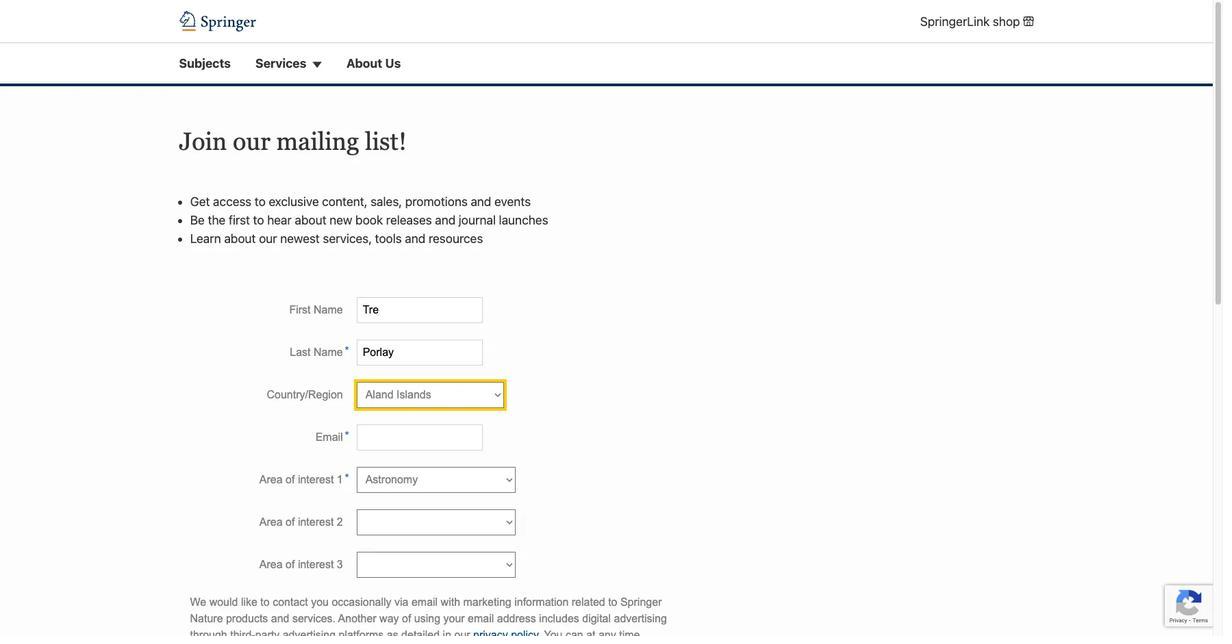Task type: vqa. For each thing, say whether or not it's contained in the screenshot.
top more
no



Task type: describe. For each thing, give the bounding box(es) containing it.
first name
[[289, 304, 343, 316]]

your
[[444, 613, 465, 625]]

and inside we would like to contact you occasionally via email with marketing information related to springer nature products and services. another way of using your email address includes digital advertising through third-party advertising platforms as detailed in our
[[271, 613, 289, 625]]

you
[[311, 597, 329, 608]]

access
[[213, 194, 252, 209]]

get
[[190, 194, 210, 209]]

our inside we would like to contact you occasionally via email with marketing information related to springer nature products and services. another way of using your email address includes digital advertising through third-party advertising platforms as detailed in our
[[455, 629, 470, 637]]

last name
[[290, 347, 343, 358]]

and down the releases
[[405, 231, 426, 246]]

get access to exclusive content, sales, promotions and events be the first to hear about new book releases and journal launches learn about our newest services, tools and resources
[[190, 194, 548, 246]]

area of interest 2
[[260, 516, 343, 528]]

interest for 3
[[298, 559, 334, 571]]

new
[[330, 213, 353, 227]]

the
[[208, 213, 226, 227]]

occasionally
[[332, 597, 392, 608]]

join
[[179, 128, 227, 156]]

includes
[[539, 613, 579, 625]]

detailed
[[402, 629, 440, 637]]

hear
[[267, 213, 292, 227]]

party
[[255, 629, 280, 637]]

with
[[441, 597, 460, 608]]

area for area of interest 1
[[260, 474, 283, 486]]

first
[[289, 304, 311, 316]]

shop
[[993, 14, 1021, 29]]

services,
[[323, 231, 372, 246]]

book
[[356, 213, 383, 227]]

another
[[338, 613, 377, 625]]

0 vertical spatial our
[[233, 128, 271, 156]]

services
[[256, 56, 307, 71]]

releases
[[386, 213, 432, 227]]

mailing
[[277, 128, 359, 156]]

would
[[209, 597, 238, 608]]

springerlink shop link
[[921, 12, 1034, 31]]

first
[[229, 213, 250, 227]]

interest for 2
[[298, 516, 334, 528]]

country/region
[[267, 389, 343, 401]]

of for area of interest 3
[[286, 559, 295, 571]]

as
[[387, 629, 399, 637]]

products
[[226, 613, 268, 625]]

marketing
[[464, 597, 512, 608]]

Email email field
[[357, 425, 483, 451]]

our inside get access to exclusive content, sales, promotions and events be the first to hear about new book releases and journal launches learn about our newest services, tools and resources
[[259, 231, 277, 246]]

Last Name text field
[[357, 340, 483, 366]]

0 vertical spatial email
[[412, 597, 438, 608]]

1 horizontal spatial about
[[295, 213, 327, 227]]

events
[[495, 194, 531, 209]]

3
[[337, 559, 343, 571]]

springer home image
[[179, 11, 256, 32]]

last
[[290, 347, 311, 358]]

services button
[[256, 54, 322, 73]]

launches
[[499, 213, 548, 227]]

First Name text field
[[357, 297, 483, 323]]

platforms
[[339, 629, 384, 637]]

name for first name
[[314, 304, 343, 316]]

list!
[[365, 128, 407, 156]]

of for area of interest 1
[[286, 474, 295, 486]]

area for area of interest 2
[[260, 516, 283, 528]]

us
[[385, 56, 401, 71]]

springer
[[621, 597, 662, 608]]

area of interest 3
[[260, 559, 343, 571]]



Task type: locate. For each thing, give the bounding box(es) containing it.
2 name from the top
[[314, 347, 343, 358]]

to right first
[[253, 213, 264, 227]]

area up area of interest 3
[[260, 516, 283, 528]]

email up using
[[412, 597, 438, 608]]

name for last name
[[314, 347, 343, 358]]

nature
[[190, 613, 223, 625]]

springerlink
[[921, 14, 990, 29]]

promotions
[[405, 194, 468, 209]]

1 vertical spatial name
[[314, 347, 343, 358]]

like
[[241, 597, 258, 608]]

name right last at the left bottom
[[314, 347, 343, 358]]

0 horizontal spatial advertising
[[283, 629, 336, 637]]

we
[[190, 597, 206, 608]]

services.
[[293, 613, 336, 625]]

advertising down services.
[[283, 629, 336, 637]]

sales,
[[371, 194, 402, 209]]

about
[[295, 213, 327, 227], [224, 231, 256, 246]]

we would like to contact you occasionally via email with marketing information related to springer nature products and services. another way of using your email address includes digital advertising through third-party advertising platforms as detailed in our
[[190, 597, 667, 637]]

of up "contact"
[[286, 559, 295, 571]]

related
[[572, 597, 605, 608]]

join our mailing list!
[[179, 128, 407, 156]]

to
[[255, 194, 266, 209], [253, 213, 264, 227], [261, 597, 270, 608], [609, 597, 618, 608]]

interest left 2
[[298, 516, 334, 528]]

contact
[[273, 597, 308, 608]]

1 vertical spatial about
[[224, 231, 256, 246]]

our
[[233, 128, 271, 156], [259, 231, 277, 246], [455, 629, 470, 637]]

1 vertical spatial our
[[259, 231, 277, 246]]

address
[[497, 613, 536, 625]]

advertising down "springer"
[[614, 613, 667, 625]]

2 interest from the top
[[298, 516, 334, 528]]

1 vertical spatial area
[[260, 516, 283, 528]]

be
[[190, 213, 205, 227]]

2 vertical spatial our
[[455, 629, 470, 637]]

1 vertical spatial interest
[[298, 516, 334, 528]]

1 area from the top
[[260, 474, 283, 486]]

2
[[337, 516, 343, 528]]

content,
[[322, 194, 368, 209]]

about us
[[347, 56, 401, 71]]

of for area of interest 2
[[286, 516, 295, 528]]

and down promotions
[[435, 213, 456, 227]]

of inside we would like to contact you occasionally via email with marketing information related to springer nature products and services. another way of using your email address includes digital advertising through third-party advertising platforms as detailed in our
[[402, 613, 411, 625]]

0 horizontal spatial about
[[224, 231, 256, 246]]

about
[[347, 56, 382, 71]]

area
[[260, 474, 283, 486], [260, 516, 283, 528], [260, 559, 283, 571]]

0 vertical spatial interest
[[298, 474, 334, 486]]

subjects link
[[179, 54, 231, 73]]

our down hear
[[259, 231, 277, 246]]

name
[[314, 304, 343, 316], [314, 347, 343, 358]]

interest
[[298, 474, 334, 486], [298, 516, 334, 528], [298, 559, 334, 571]]

of up area of interest 2
[[286, 474, 295, 486]]

digital
[[583, 613, 611, 625]]

in
[[443, 629, 452, 637]]

our right in
[[455, 629, 470, 637]]

through
[[190, 629, 227, 637]]

third-
[[230, 629, 255, 637]]

to right access
[[255, 194, 266, 209]]

0 vertical spatial advertising
[[614, 613, 667, 625]]

1 horizontal spatial advertising
[[614, 613, 667, 625]]

0 horizontal spatial email
[[412, 597, 438, 608]]

interest left 3
[[298, 559, 334, 571]]

1 vertical spatial email
[[468, 613, 494, 625]]

name right first
[[314, 304, 343, 316]]

2 area from the top
[[260, 516, 283, 528]]

3 interest from the top
[[298, 559, 334, 571]]

area up "contact"
[[260, 559, 283, 571]]

interest for 1
[[298, 474, 334, 486]]

about us link
[[347, 54, 401, 73]]

0 vertical spatial about
[[295, 213, 327, 227]]

of down via on the bottom of page
[[402, 613, 411, 625]]

0 vertical spatial area
[[260, 474, 283, 486]]

area of interest 1
[[260, 474, 343, 486]]

and up party
[[271, 613, 289, 625]]

1
[[337, 474, 343, 486]]

exclusive
[[269, 194, 319, 209]]

information
[[515, 597, 569, 608]]

about up newest
[[295, 213, 327, 227]]

way
[[380, 613, 399, 625]]

tools
[[375, 231, 402, 246]]

2 vertical spatial area
[[260, 559, 283, 571]]

1 interest from the top
[[298, 474, 334, 486]]

email down marketing at the left bottom
[[468, 613, 494, 625]]

via
[[395, 597, 409, 608]]

about down first
[[224, 231, 256, 246]]

1 horizontal spatial email
[[468, 613, 494, 625]]

email
[[316, 431, 343, 443]]

2 vertical spatial interest
[[298, 559, 334, 571]]

of
[[286, 474, 295, 486], [286, 516, 295, 528], [286, 559, 295, 571], [402, 613, 411, 625]]

to up digital
[[609, 597, 618, 608]]

email
[[412, 597, 438, 608], [468, 613, 494, 625]]

using
[[414, 613, 441, 625]]

resources
[[429, 231, 483, 246]]

area for area of interest 3
[[260, 559, 283, 571]]

0 vertical spatial name
[[314, 304, 343, 316]]

1 name from the top
[[314, 304, 343, 316]]

interest left 1
[[298, 474, 334, 486]]

and up journal
[[471, 194, 492, 209]]

springerlink shop
[[921, 14, 1021, 29]]

our right join
[[233, 128, 271, 156]]

learn
[[190, 231, 221, 246]]

journal
[[459, 213, 496, 227]]

area up area of interest 2
[[260, 474, 283, 486]]

newest
[[280, 231, 320, 246]]

1 vertical spatial advertising
[[283, 629, 336, 637]]

3 area from the top
[[260, 559, 283, 571]]

subjects
[[179, 56, 231, 71]]

of down area of interest 1
[[286, 516, 295, 528]]

to right like
[[261, 597, 270, 608]]

and
[[471, 194, 492, 209], [435, 213, 456, 227], [405, 231, 426, 246], [271, 613, 289, 625]]

advertising
[[614, 613, 667, 625], [283, 629, 336, 637]]



